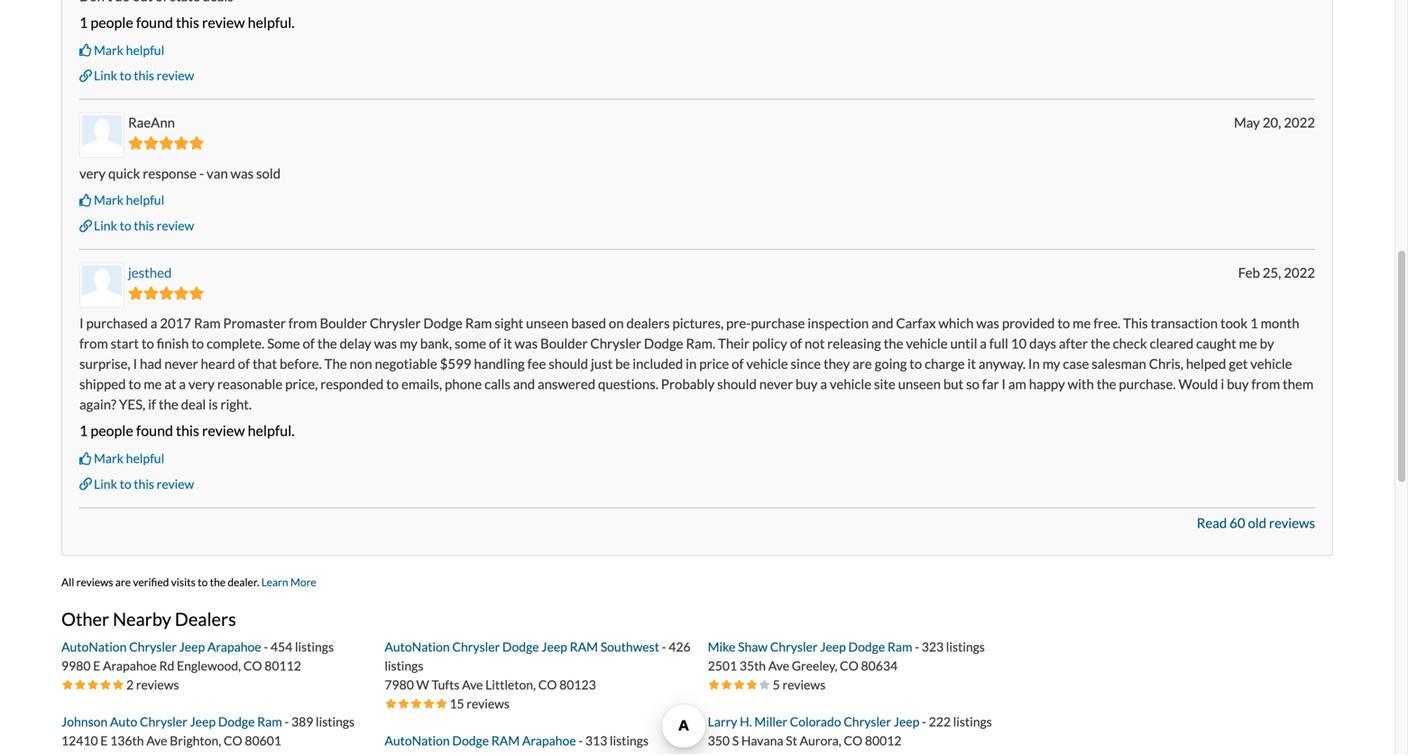 Task type: describe. For each thing, give the bounding box(es) containing it.
in
[[1028, 356, 1040, 372]]

feb
[[1238, 264, 1260, 281]]

mike
[[708, 639, 736, 654]]

autonation dodge ram arapahoe link
[[385, 733, 579, 748]]

carfax
[[896, 315, 936, 331]]

to down 'negotiable'
[[386, 376, 399, 392]]

dodge up 80634
[[848, 639, 885, 654]]

dodge down 15 reviews
[[452, 733, 489, 748]]

w
[[416, 677, 429, 692]]

was up 'negotiable'
[[374, 335, 397, 352]]

1 vertical spatial from
[[79, 335, 108, 352]]

2 buy from the left
[[1227, 376, 1249, 392]]

co for autonation chrysler dodge jeep ram southwest
[[538, 677, 557, 692]]

on
[[609, 315, 624, 331]]

chrysler up 7980 w tufts ave littleton, co 80123
[[452, 639, 500, 654]]

mike shaw chrysler jeep dodge ram - 323 listings
[[708, 639, 985, 654]]

20,
[[1263, 114, 1281, 131]]

1 horizontal spatial from
[[289, 315, 317, 331]]

9980 e arapahoe rd englewood, co 80112
[[61, 658, 301, 673]]

caught
[[1196, 335, 1237, 352]]

2501
[[708, 658, 737, 673]]

in
[[686, 356, 697, 372]]

- left 313
[[579, 733, 583, 748]]

454
[[271, 639, 293, 654]]

1 vertical spatial should
[[717, 376, 757, 392]]

link for purchased
[[94, 476, 117, 492]]

chris,
[[1149, 356, 1184, 372]]

miller
[[754, 714, 788, 729]]

0 horizontal spatial very
[[79, 165, 106, 181]]

non
[[350, 356, 372, 372]]

reviews inside dropdown button
[[1269, 515, 1315, 531]]

this for purchased's link to this review button
[[134, 476, 154, 492]]

$599
[[440, 356, 471, 372]]

complete.
[[207, 335, 265, 352]]

0 vertical spatial ave
[[768, 658, 789, 673]]

responded
[[320, 376, 384, 392]]

- left 323
[[915, 639, 919, 654]]

vehicle down policy
[[746, 356, 788, 372]]

read
[[1197, 515, 1227, 531]]

johnson
[[61, 714, 108, 729]]

426
[[669, 639, 691, 654]]

1 vertical spatial boulder
[[540, 335, 588, 352]]

autonation for autonation dodge ram arapahoe - 313 listings
[[385, 733, 450, 748]]

1 thumbs up image from the top
[[79, 44, 92, 56]]

based
[[571, 315, 606, 331]]

price
[[699, 356, 729, 372]]

heard
[[201, 356, 235, 372]]

but
[[943, 376, 964, 392]]

e inside 'johnson auto chrysler jeep dodge ram - 389 listings 12410 e 136th ave brighton, co 80601'
[[100, 733, 108, 748]]

reviews right all
[[76, 576, 113, 589]]

80012
[[865, 733, 902, 748]]

was up fee
[[515, 335, 538, 352]]

2022 for feb 25, 2022
[[1284, 264, 1315, 281]]

jeep for mike shaw chrysler jeep dodge ram - 323 listings
[[820, 639, 846, 654]]

vehicle down they
[[830, 376, 872, 392]]

review for purchased's link to this review button
[[157, 476, 194, 492]]

jeep up 9980 e arapahoe rd englewood, co 80112 on the bottom of the page
[[179, 639, 205, 654]]

listings right 454
[[295, 639, 334, 654]]

southwest
[[601, 639, 659, 654]]

their
[[718, 335, 750, 352]]

the right 'if'
[[159, 396, 178, 412]]

0 vertical spatial e
[[93, 658, 100, 673]]

a left '2017'
[[150, 315, 157, 331]]

389
[[291, 714, 313, 729]]

raeann
[[128, 114, 175, 131]]

chrysler inside 'johnson auto chrysler jeep dodge ram - 389 listings 12410 e 136th ave brighton, co 80601'
[[140, 714, 187, 729]]

jeep for johnson auto chrysler jeep dodge ram - 389 listings 12410 e 136th ave brighton, co 80601
[[190, 714, 216, 729]]

pictures,
[[673, 315, 724, 331]]

they
[[824, 356, 850, 372]]

co down "mike shaw chrysler jeep dodge ram - 323 listings"
[[840, 658, 859, 673]]

the up "the"
[[317, 335, 337, 352]]

people for 2nd thumbs up icon from the bottom
[[91, 13, 133, 31]]

ram inside 'johnson auto chrysler jeep dodge ram - 389 listings 12410 e 136th ave brighton, co 80601'
[[257, 714, 282, 729]]

bank,
[[420, 335, 452, 352]]

autonation chrysler dodge jeep ram southwest
[[385, 639, 662, 654]]

provided
[[1002, 315, 1055, 331]]

2501 35th ave greeley, co 80634
[[708, 658, 898, 673]]

chrysler up rd on the left
[[129, 639, 177, 654]]

cleared
[[1150, 335, 1194, 352]]

tufts
[[432, 677, 460, 692]]

since
[[791, 356, 821, 372]]

larry h. miller colorado chrysler jeep - 222 listings
[[708, 714, 992, 729]]

to right the going
[[910, 356, 922, 372]]

that
[[253, 356, 277, 372]]

2 horizontal spatial me
[[1239, 335, 1257, 352]]

to up the "had"
[[142, 335, 154, 352]]

- inside 'johnson auto chrysler jeep dodge ram - 389 listings 12410 e 136th ave brighton, co 80601'
[[285, 714, 289, 729]]

0 vertical spatial i
[[79, 315, 84, 331]]

thumbs up image
[[79, 452, 92, 465]]

calls
[[484, 376, 510, 392]]

the down salesman
[[1097, 376, 1116, 392]]

emails,
[[401, 376, 442, 392]]

0 vertical spatial my
[[400, 335, 418, 352]]

learn more link
[[261, 576, 316, 589]]

are inside i purchased a 2017 ram promaster from boulder chrysler dodge ram sight unseen based on dealers pictures, pre-purchase inspection and   carfax which was provided to me free. this transaction took 1 month from start to finish to complete. some of  the delay was my bank, some   of it was boulder chrysler dodge ram. their policy of not releasing the vehicle until a full 10 days after the check cleared caught me by surprise, i had never heard of that before. the non negotiable $599 handling fee should just be included in price of vehicle since they are   going to charge it anyway. in my case salesman chris, helped get vehicle shipped to me at a very reasonable price, responded to emails,   phone calls and answered questions. probably should never buy a vehicle site unseen but so far i am happy with the purchase. would i buy   from them again? yes, if the deal is right.
[[853, 356, 872, 372]]

feb 25, 2022
[[1238, 264, 1315, 281]]

finish
[[157, 335, 189, 352]]

link to this review for quick
[[94, 218, 194, 233]]

to right visits
[[198, 576, 208, 589]]

vehicle down carfax
[[906, 335, 948, 352]]

1 horizontal spatial me
[[1073, 315, 1091, 331]]

1 horizontal spatial i
[[133, 356, 137, 372]]

before.
[[280, 356, 322, 372]]

visits
[[171, 576, 196, 589]]

1 inside i purchased a 2017 ram promaster from boulder chrysler dodge ram sight unseen based on dealers pictures, pre-purchase inspection and   carfax which was provided to me free. this transaction took 1 month from start to finish to complete. some of  the delay was my bank, some   of it was boulder chrysler dodge ram. their policy of not releasing the vehicle until a full 10 days after the check cleared caught me by surprise, i had never heard of that before. the non negotiable $599 handling fee should just be included in price of vehicle since they are   going to charge it anyway. in my case salesman chris, helped get vehicle shipped to me at a very reasonable price, responded to emails,   phone calls and answered questions. probably should never buy a vehicle site unseen but so far i am happy with the purchase. would i buy   from them again? yes, if the deal is right.
[[1250, 315, 1258, 331]]

far
[[982, 376, 999, 392]]

was right van
[[231, 165, 254, 181]]

5 reviews
[[773, 677, 826, 692]]

deal
[[181, 396, 206, 412]]

link for quick
[[94, 218, 117, 233]]

this for third link to this review button from the bottom of the page
[[134, 68, 154, 83]]

was up full
[[976, 315, 999, 331]]

going
[[875, 356, 907, 372]]

dodge up included
[[644, 335, 683, 352]]

jeep for autonation chrysler dodge jeep ram southwest
[[542, 639, 567, 654]]

0 horizontal spatial and
[[513, 376, 535, 392]]

- inside - 426 listings
[[662, 639, 666, 654]]

happy
[[1029, 376, 1065, 392]]

- 426 listings
[[385, 639, 691, 673]]

jesthed link
[[128, 264, 172, 281]]

80601
[[245, 733, 281, 748]]

0 vertical spatial boulder
[[320, 315, 367, 331]]

1 for 3rd the mark helpful button
[[79, 422, 88, 439]]

co for larry h. miller colorado chrysler jeep
[[844, 733, 863, 748]]

- left 454
[[264, 639, 268, 654]]

1 link image from the top
[[79, 69, 92, 82]]

a down they
[[820, 376, 827, 392]]

chrysler up 'negotiable'
[[370, 315, 421, 331]]

222
[[929, 714, 951, 729]]

all
[[61, 576, 74, 589]]

other
[[61, 608, 109, 630]]

month
[[1261, 315, 1300, 331]]

them
[[1283, 376, 1314, 392]]

mark helpful for 3rd the mark helpful button from the bottom
[[94, 42, 164, 58]]

of up before. at the left top of page
[[303, 335, 315, 352]]

2 mark helpful button from the top
[[79, 191, 164, 209]]

reviews for johnson auto chrysler jeep dodge ram - 389 listings 12410 e 136th ave brighton, co 80601
[[136, 677, 179, 692]]

0 horizontal spatial unseen
[[526, 315, 569, 331]]

johnson auto chrysler jeep dodge ram - 389 listings 12410 e 136th ave brighton, co 80601
[[61, 714, 355, 748]]

link image for i
[[79, 478, 92, 490]]

am
[[1008, 376, 1026, 392]]

response
[[143, 165, 197, 181]]

rd
[[159, 658, 174, 673]]

- left 222
[[922, 714, 926, 729]]

dodge up littleton,
[[502, 639, 539, 654]]

answered
[[538, 376, 595, 392]]

to down yes,
[[120, 476, 131, 492]]

link to this review button for quick
[[79, 217, 194, 235]]

a right at
[[179, 376, 186, 392]]

1 people found this review helpful. for 3rd the mark helpful button from the bottom
[[79, 13, 295, 31]]

- left van
[[199, 165, 204, 181]]

be
[[615, 356, 630, 372]]

by
[[1260, 335, 1274, 352]]

the down free.
[[1091, 335, 1110, 352]]

dodge up "bank,"
[[423, 315, 463, 331]]

1 horizontal spatial my
[[1043, 356, 1060, 372]]

probably
[[661, 376, 715, 392]]

to down quick
[[120, 218, 131, 233]]

1 vertical spatial never
[[759, 376, 793, 392]]

free.
[[1094, 315, 1121, 331]]

of left that
[[238, 356, 250, 372]]

0 horizontal spatial never
[[164, 356, 198, 372]]

autonation dodge ram arapahoe - 313 listings
[[385, 733, 649, 748]]

1 horizontal spatial it
[[968, 356, 976, 372]]



Task type: vqa. For each thing, say whether or not it's contained in the screenshot.
fourth mo from the right
no



Task type: locate. For each thing, give the bounding box(es) containing it.
link image for very
[[79, 220, 92, 232]]

me left by
[[1239, 335, 1257, 352]]

helpful for 3rd the mark helpful button from the bottom
[[126, 42, 164, 58]]

1 vertical spatial are
[[115, 576, 131, 589]]

1 horizontal spatial should
[[717, 376, 757, 392]]

of up handling
[[489, 335, 501, 352]]

helped
[[1186, 356, 1226, 372]]

get
[[1229, 356, 1248, 372]]

thumbs up image up 'raeann' image
[[79, 44, 92, 56]]

2 found from the top
[[136, 422, 173, 439]]

1 vertical spatial arapahoe
[[103, 658, 157, 673]]

1 horizontal spatial very
[[188, 376, 215, 392]]

and down fee
[[513, 376, 535, 392]]

very inside i purchased a 2017 ram promaster from boulder chrysler dodge ram sight unseen based on dealers pictures, pre-purchase inspection and   carfax which was provided to me free. this transaction took 1 month from start to finish to complete. some of  the delay was my bank, some   of it was boulder chrysler dodge ram. their policy of not releasing the vehicle until a full 10 days after the check cleared caught me by surprise, i had never heard of that before. the non negotiable $599 handling fee should just be included in price of vehicle since they are   going to charge it anyway. in my case salesman chris, helped get vehicle shipped to me at a very reasonable price, responded to emails,   phone calls and answered questions. probably should never buy a vehicle site unseen but so far i am happy with the purchase. would i buy   from them again? yes, if the deal is right.
[[188, 376, 215, 392]]

2 mark from the top
[[94, 192, 124, 208]]

3 mark helpful button from the top
[[79, 449, 164, 467]]

mark helpful down quick
[[94, 192, 164, 208]]

2 people from the top
[[91, 422, 133, 439]]

0 vertical spatial arapahoe
[[207, 639, 261, 654]]

ave inside 'johnson auto chrysler jeep dodge ram - 389 listings 12410 e 136th ave brighton, co 80601'
[[146, 733, 167, 748]]

listings inside 'johnson auto chrysler jeep dodge ram - 389 listings 12410 e 136th ave brighton, co 80601'
[[316, 714, 355, 729]]

link to this review for purchased
[[94, 476, 194, 492]]

to up raeann at top left
[[120, 68, 131, 83]]

1 vertical spatial link image
[[79, 220, 92, 232]]

0 vertical spatial very
[[79, 165, 106, 181]]

aurora,
[[800, 733, 841, 748]]

0 vertical spatial and
[[872, 315, 894, 331]]

listings right 323
[[946, 639, 985, 654]]

chrysler up 80012
[[844, 714, 891, 729]]

review for link to this review button for quick
[[157, 218, 194, 233]]

me up after
[[1073, 315, 1091, 331]]

autonation up the "w"
[[385, 639, 450, 654]]

is
[[209, 396, 218, 412]]

1 people from the top
[[91, 13, 133, 31]]

are down the releasing on the top of page
[[853, 356, 872, 372]]

it down sight
[[504, 335, 512, 352]]

link to this review button up 'jesthed'
[[79, 217, 194, 235]]

the left dealer.
[[210, 576, 226, 589]]

sight
[[495, 315, 523, 331]]

it up the so
[[968, 356, 976, 372]]

ram down 15 reviews
[[491, 733, 520, 748]]

1 vertical spatial very
[[188, 376, 215, 392]]

3 link to this review button from the top
[[79, 475, 194, 493]]

shipped
[[79, 376, 126, 392]]

check
[[1113, 335, 1147, 352]]

1 horizontal spatial ram
[[570, 639, 598, 654]]

0 vertical spatial mark helpful
[[94, 42, 164, 58]]

1 helpful. from the top
[[248, 13, 295, 31]]

people for thumbs up image
[[91, 422, 133, 439]]

reviews down 7980 w tufts ave littleton, co 80123
[[467, 696, 510, 711]]

1 mark from the top
[[94, 42, 124, 58]]

0 vertical spatial 1
[[79, 13, 88, 31]]

e
[[93, 658, 100, 673], [100, 733, 108, 748]]

sold
[[256, 165, 281, 181]]

350
[[708, 733, 730, 748]]

ram
[[194, 315, 221, 331], [465, 315, 492, 331], [888, 639, 912, 654], [257, 714, 282, 729]]

autonation up 9980
[[61, 639, 127, 654]]

phone
[[445, 376, 482, 392]]

2017
[[160, 315, 191, 331]]

listings up 7980
[[385, 658, 423, 673]]

1 for 3rd the mark helpful button from the bottom
[[79, 13, 88, 31]]

reasonable
[[217, 376, 283, 392]]

2022 for may 20, 2022
[[1284, 114, 1315, 131]]

3 link image from the top
[[79, 478, 92, 490]]

2 vertical spatial from
[[1252, 376, 1280, 392]]

jeep inside 'johnson auto chrysler jeep dodge ram - 389 listings 12410 e 136th ave brighton, co 80601'
[[190, 714, 216, 729]]

from up surprise,
[[79, 335, 108, 352]]

1 vertical spatial i
[[133, 356, 137, 372]]

0 vertical spatial mark
[[94, 42, 124, 58]]

johnson auto chrysler jeep dodge ram link
[[61, 714, 285, 729]]

1 vertical spatial helpful
[[126, 192, 164, 208]]

80123
[[559, 677, 596, 692]]

1 horizontal spatial arapahoe
[[207, 639, 261, 654]]

1 vertical spatial link to this review button
[[79, 217, 194, 235]]

full
[[989, 335, 1008, 352]]

-
[[199, 165, 204, 181], [264, 639, 268, 654], [662, 639, 666, 654], [915, 639, 919, 654], [285, 714, 289, 729], [922, 714, 926, 729], [579, 733, 583, 748]]

80634
[[861, 658, 898, 673]]

inspection
[[808, 315, 869, 331]]

1 horizontal spatial are
[[853, 356, 872, 372]]

0 vertical spatial 2022
[[1284, 114, 1315, 131]]

0 vertical spatial found
[[136, 13, 173, 31]]

1 vertical spatial e
[[100, 733, 108, 748]]

greeley,
[[792, 658, 837, 673]]

2 mark helpful from the top
[[94, 192, 164, 208]]

0 horizontal spatial ram
[[491, 733, 520, 748]]

2 2022 from the top
[[1284, 264, 1315, 281]]

12410
[[61, 733, 98, 748]]

star image
[[159, 136, 174, 150], [143, 286, 159, 300], [159, 286, 174, 300], [189, 286, 204, 300], [74, 678, 87, 691], [87, 678, 99, 691], [112, 678, 124, 691], [708, 678, 720, 691], [733, 678, 746, 691], [746, 678, 758, 691], [397, 697, 410, 710], [410, 697, 422, 710]]

yes,
[[119, 396, 145, 412]]

listings inside - 426 listings
[[385, 658, 423, 673]]

anyway.
[[979, 356, 1026, 372]]

very up deal
[[188, 376, 215, 392]]

ave up 5
[[768, 658, 789, 673]]

link image down thumbs up image
[[79, 478, 92, 490]]

thumbs up image down 'raeann' image
[[79, 194, 92, 207]]

e right 9980
[[93, 658, 100, 673]]

link to this review button for purchased
[[79, 475, 194, 493]]

2 vertical spatial me
[[144, 376, 162, 392]]

helpful. for 3rd the mark helpful button
[[248, 422, 295, 439]]

0 horizontal spatial buy
[[796, 376, 818, 392]]

i right "far"
[[1002, 376, 1006, 392]]

to up after
[[1058, 315, 1070, 331]]

jesthed
[[128, 264, 172, 281]]

of down their
[[732, 356, 744, 372]]

1 vertical spatial my
[[1043, 356, 1060, 372]]

0 vertical spatial helpful.
[[248, 13, 295, 31]]

i
[[79, 315, 84, 331], [133, 356, 137, 372], [1002, 376, 1006, 392]]

1 vertical spatial helpful.
[[248, 422, 295, 439]]

surprise,
[[79, 356, 130, 372]]

the up the going
[[884, 335, 903, 352]]

a
[[150, 315, 157, 331], [980, 335, 987, 352], [179, 376, 186, 392], [820, 376, 827, 392]]

ave up 15 reviews
[[462, 677, 483, 692]]

me left at
[[144, 376, 162, 392]]

2 horizontal spatial ave
[[768, 658, 789, 673]]

helpful up raeann at top left
[[126, 42, 164, 58]]

1 link from the top
[[94, 68, 117, 83]]

nearby
[[113, 608, 171, 630]]

0 vertical spatial ram
[[570, 639, 598, 654]]

mark helpful for second the mark helpful button from the top of the page
[[94, 192, 164, 208]]

0 horizontal spatial are
[[115, 576, 131, 589]]

this
[[1123, 315, 1148, 331]]

buy right 'i'
[[1227, 376, 1249, 392]]

ram up 80634
[[888, 639, 912, 654]]

1 horizontal spatial and
[[872, 315, 894, 331]]

0 vertical spatial are
[[853, 356, 872, 372]]

1 helpful from the top
[[126, 42, 164, 58]]

pre-
[[726, 315, 751, 331]]

to
[[120, 68, 131, 83], [120, 218, 131, 233], [1058, 315, 1070, 331], [142, 335, 154, 352], [191, 335, 204, 352], [910, 356, 922, 372], [128, 376, 141, 392], [386, 376, 399, 392], [120, 476, 131, 492], [198, 576, 208, 589]]

1 vertical spatial ave
[[462, 677, 483, 692]]

2 reviews
[[126, 677, 179, 692]]

0 horizontal spatial should
[[549, 356, 588, 372]]

60
[[1230, 515, 1245, 531]]

1 1 people found this review helpful. from the top
[[79, 13, 295, 31]]

me
[[1073, 315, 1091, 331], [1239, 335, 1257, 352], [144, 376, 162, 392]]

autonation for autonation chrysler jeep arapahoe - 454 listings
[[61, 639, 127, 654]]

0 vertical spatial link image
[[79, 69, 92, 82]]

s
[[732, 733, 739, 748]]

quick
[[108, 165, 140, 181]]

0 vertical spatial link to this review
[[94, 68, 194, 83]]

boulder down based
[[540, 335, 588, 352]]

listings right 313
[[610, 733, 649, 748]]

2 vertical spatial link
[[94, 476, 117, 492]]

1 vertical spatial unseen
[[898, 376, 941, 392]]

never down finish
[[164, 356, 198, 372]]

co left 80601
[[224, 733, 242, 748]]

mark helpful button down yes,
[[79, 449, 164, 467]]

2 vertical spatial link image
[[79, 478, 92, 490]]

if
[[148, 396, 156, 412]]

may 20, 2022
[[1234, 114, 1315, 131]]

2 vertical spatial mark helpful button
[[79, 449, 164, 467]]

helpful. for 3rd the mark helpful button from the bottom
[[248, 13, 295, 31]]

my up 'negotiable'
[[400, 335, 418, 352]]

2 helpful. from the top
[[248, 422, 295, 439]]

autonation down the 15
[[385, 733, 450, 748]]

1 link to this review button from the top
[[79, 66, 194, 85]]

0 vertical spatial unseen
[[526, 315, 569, 331]]

listings right 222
[[953, 714, 992, 729]]

1 vertical spatial mark
[[94, 192, 124, 208]]

link to this review down 'if'
[[94, 476, 194, 492]]

0 vertical spatial never
[[164, 356, 198, 372]]

35th
[[740, 658, 766, 673]]

3 helpful from the top
[[126, 451, 164, 466]]

1 found from the top
[[136, 13, 173, 31]]

e left 136th
[[100, 733, 108, 748]]

3 link from the top
[[94, 476, 117, 492]]

- left 389 at the bottom left of page
[[285, 714, 289, 729]]

link down quick
[[94, 218, 117, 233]]

0 vertical spatial should
[[549, 356, 588, 372]]

1 people found this review helpful. for 3rd the mark helpful button
[[79, 422, 295, 439]]

with
[[1068, 376, 1094, 392]]

purchase
[[751, 315, 805, 331]]

had
[[140, 356, 162, 372]]

thumbs up image
[[79, 44, 92, 56], [79, 194, 92, 207]]

0 vertical spatial 1 people found this review helpful.
[[79, 13, 295, 31]]

link to this review up 'jesthed'
[[94, 218, 194, 233]]

a left full
[[980, 335, 987, 352]]

co for autonation chrysler jeep arapahoe
[[243, 658, 262, 673]]

1 2022 from the top
[[1284, 114, 1315, 131]]

3 mark from the top
[[94, 451, 124, 466]]

arapahoe for autonation dodge ram arapahoe
[[522, 733, 576, 748]]

mark up 'raeann' image
[[94, 42, 124, 58]]

2 vertical spatial ave
[[146, 733, 167, 748]]

2 link from the top
[[94, 218, 117, 233]]

chrysler up 2501 35th ave greeley, co 80634
[[770, 639, 818, 654]]

dealers
[[175, 608, 236, 630]]

2 vertical spatial arapahoe
[[522, 733, 576, 748]]

2 link to this review from the top
[[94, 218, 194, 233]]

2 horizontal spatial arapahoe
[[522, 733, 576, 748]]

dodge inside 'johnson auto chrysler jeep dodge ram - 389 listings 12410 e 136th ave brighton, co 80601'
[[218, 714, 255, 729]]

review
[[202, 13, 245, 31], [157, 68, 194, 83], [157, 218, 194, 233], [202, 422, 245, 439], [157, 476, 194, 492]]

1 vertical spatial ram
[[491, 733, 520, 748]]

mark helpful button up raeann at top left
[[79, 41, 164, 59]]

2 horizontal spatial from
[[1252, 376, 1280, 392]]

ram up 80123 at bottom left
[[570, 639, 598, 654]]

at
[[164, 376, 176, 392]]

salesman
[[1092, 356, 1146, 372]]

this for link to this review button for quick
[[134, 218, 154, 233]]

to up yes,
[[128, 376, 141, 392]]

1 link to this review from the top
[[94, 68, 194, 83]]

2 vertical spatial i
[[1002, 376, 1006, 392]]

never down since
[[759, 376, 793, 392]]

and left carfax
[[872, 315, 894, 331]]

0 vertical spatial thumbs up image
[[79, 44, 92, 56]]

1 horizontal spatial unseen
[[898, 376, 941, 392]]

0 vertical spatial mark helpful button
[[79, 41, 164, 59]]

0 vertical spatial link to this review button
[[79, 66, 194, 85]]

may
[[1234, 114, 1260, 131]]

raeann image
[[82, 115, 122, 155]]

buy down since
[[796, 376, 818, 392]]

2 link to this review button from the top
[[79, 217, 194, 235]]

jeep up 80012
[[894, 714, 920, 729]]

0 horizontal spatial from
[[79, 335, 108, 352]]

2 thumbs up image from the top
[[79, 194, 92, 207]]

jeep up 80123 at bottom left
[[542, 639, 567, 654]]

until
[[950, 335, 977, 352]]

2 vertical spatial mark helpful
[[94, 451, 164, 466]]

0 vertical spatial link
[[94, 68, 117, 83]]

littleton,
[[485, 677, 536, 692]]

helpful.
[[248, 13, 295, 31], [248, 422, 295, 439]]

was
[[231, 165, 254, 181], [976, 315, 999, 331], [374, 335, 397, 352], [515, 335, 538, 352]]

0 vertical spatial people
[[91, 13, 133, 31]]

2022
[[1284, 114, 1315, 131], [1284, 264, 1315, 281]]

mark helpful button down quick
[[79, 191, 164, 209]]

2022 right 20,
[[1284, 114, 1315, 131]]

1 mark helpful button from the top
[[79, 41, 164, 59]]

7980
[[385, 677, 414, 692]]

1 vertical spatial link to this review
[[94, 218, 194, 233]]

ram.
[[686, 335, 715, 352]]

larry
[[708, 714, 737, 729]]

helpful for second the mark helpful button from the top of the page
[[126, 192, 164, 208]]

negotiable
[[375, 356, 437, 372]]

read 60 old reviews
[[1197, 515, 1315, 531]]

of left not
[[790, 335, 802, 352]]

took
[[1221, 315, 1248, 331]]

vehicle down by
[[1251, 356, 1292, 372]]

mark right thumbs up image
[[94, 451, 124, 466]]

1 vertical spatial it
[[968, 356, 976, 372]]

1 mark helpful from the top
[[94, 42, 164, 58]]

2 1 people found this review helpful. from the top
[[79, 422, 295, 439]]

mark down quick
[[94, 192, 124, 208]]

1 vertical spatial people
[[91, 422, 133, 439]]

mark helpful
[[94, 42, 164, 58], [94, 192, 164, 208], [94, 451, 164, 466]]

15 reviews
[[450, 696, 510, 711]]

2 vertical spatial link to this review button
[[79, 475, 194, 493]]

promaster
[[223, 315, 286, 331]]

should down price
[[717, 376, 757, 392]]

2 vertical spatial 1
[[79, 422, 88, 439]]

my
[[400, 335, 418, 352], [1043, 356, 1060, 372]]

3 link to this review from the top
[[94, 476, 194, 492]]

0 horizontal spatial it
[[504, 335, 512, 352]]

0 horizontal spatial my
[[400, 335, 418, 352]]

3 mark helpful from the top
[[94, 451, 164, 466]]

ram up some
[[465, 315, 492, 331]]

chrysler down the on at the left of the page
[[590, 335, 641, 352]]

dealers
[[627, 315, 670, 331]]

helpful for 3rd the mark helpful button
[[126, 451, 164, 466]]

reviews for autonation dodge ram arapahoe - 313 listings
[[467, 696, 510, 711]]

0 horizontal spatial me
[[144, 376, 162, 392]]

0 vertical spatial from
[[289, 315, 317, 331]]

ave
[[768, 658, 789, 673], [462, 677, 483, 692], [146, 733, 167, 748]]

2 vertical spatial helpful
[[126, 451, 164, 466]]

2 vertical spatial link to this review
[[94, 476, 194, 492]]

arapahoe for autonation chrysler jeep arapahoe
[[207, 639, 261, 654]]

jeep up greeley,
[[820, 639, 846, 654]]

1 vertical spatial link
[[94, 218, 117, 233]]

jesthed image
[[82, 265, 122, 305]]

so
[[966, 376, 980, 392]]

2 vertical spatial mark
[[94, 451, 124, 466]]

havana
[[741, 733, 783, 748]]

1 buy from the left
[[796, 376, 818, 392]]

reviews down rd on the left
[[136, 677, 179, 692]]

1 vertical spatial me
[[1239, 335, 1257, 352]]

reviews for larry h. miller colorado chrysler jeep - 222 listings
[[783, 677, 826, 692]]

autonation for autonation chrysler dodge jeep ram southwest
[[385, 639, 450, 654]]

autonation
[[61, 639, 127, 654], [385, 639, 450, 654], [385, 733, 450, 748]]

charge
[[925, 356, 965, 372]]

larry h. miller colorado chrysler jeep link
[[708, 714, 922, 729]]

link image
[[79, 69, 92, 82], [79, 220, 92, 232], [79, 478, 92, 490]]

0 vertical spatial me
[[1073, 315, 1091, 331]]

right.
[[220, 396, 252, 412]]

link to this review button up raeann at top left
[[79, 66, 194, 85]]

1 vertical spatial and
[[513, 376, 535, 392]]

star image
[[128, 136, 143, 150], [143, 136, 159, 150], [174, 136, 189, 150], [189, 136, 204, 150], [128, 286, 143, 300], [174, 286, 189, 300], [61, 678, 74, 691], [99, 678, 112, 691], [720, 678, 733, 691], [758, 678, 771, 691], [385, 697, 397, 710], [422, 697, 435, 710], [435, 697, 448, 710]]

to right finish
[[191, 335, 204, 352]]

ram right '2017'
[[194, 315, 221, 331]]

mark helpful up raeann at top left
[[94, 42, 164, 58]]

80112
[[265, 658, 301, 673]]

listings right 389 at the bottom left of page
[[316, 714, 355, 729]]

2 link image from the top
[[79, 220, 92, 232]]

2 helpful from the top
[[126, 192, 164, 208]]

1 horizontal spatial buy
[[1227, 376, 1249, 392]]

1 horizontal spatial boulder
[[540, 335, 588, 352]]

very left quick
[[79, 165, 106, 181]]

review for third link to this review button from the bottom of the page
[[157, 68, 194, 83]]

2 horizontal spatial i
[[1002, 376, 1006, 392]]

link to this review button down thumbs up image
[[79, 475, 194, 493]]

colorado
[[790, 714, 841, 729]]

i left purchased
[[79, 315, 84, 331]]

1 vertical spatial 2022
[[1284, 264, 1315, 281]]

from left them
[[1252, 376, 1280, 392]]

2022 right 25,
[[1284, 264, 1315, 281]]

arapahoe left 313
[[522, 733, 576, 748]]

25,
[[1263, 264, 1281, 281]]

15
[[450, 696, 464, 711]]

brighton,
[[170, 733, 221, 748]]

0 horizontal spatial boulder
[[320, 315, 367, 331]]

0 vertical spatial it
[[504, 335, 512, 352]]

boulder
[[320, 315, 367, 331], [540, 335, 588, 352]]

chrysler up brighton,
[[140, 714, 187, 729]]

co
[[243, 658, 262, 673], [840, 658, 859, 673], [538, 677, 557, 692], [224, 733, 242, 748], [844, 733, 863, 748]]

co inside 'johnson auto chrysler jeep dodge ram - 389 listings 12410 e 136th ave brighton, co 80601'
[[224, 733, 242, 748]]

dodge up 80601
[[218, 714, 255, 729]]

0 horizontal spatial arapahoe
[[103, 658, 157, 673]]

mark helpful for 3rd the mark helpful button
[[94, 451, 164, 466]]

0 vertical spatial helpful
[[126, 42, 164, 58]]

1 vertical spatial mark helpful button
[[79, 191, 164, 209]]

link image up 'raeann' image
[[79, 69, 92, 82]]

read 60 old reviews button
[[1197, 514, 1315, 532]]

it
[[504, 335, 512, 352], [968, 356, 976, 372]]



